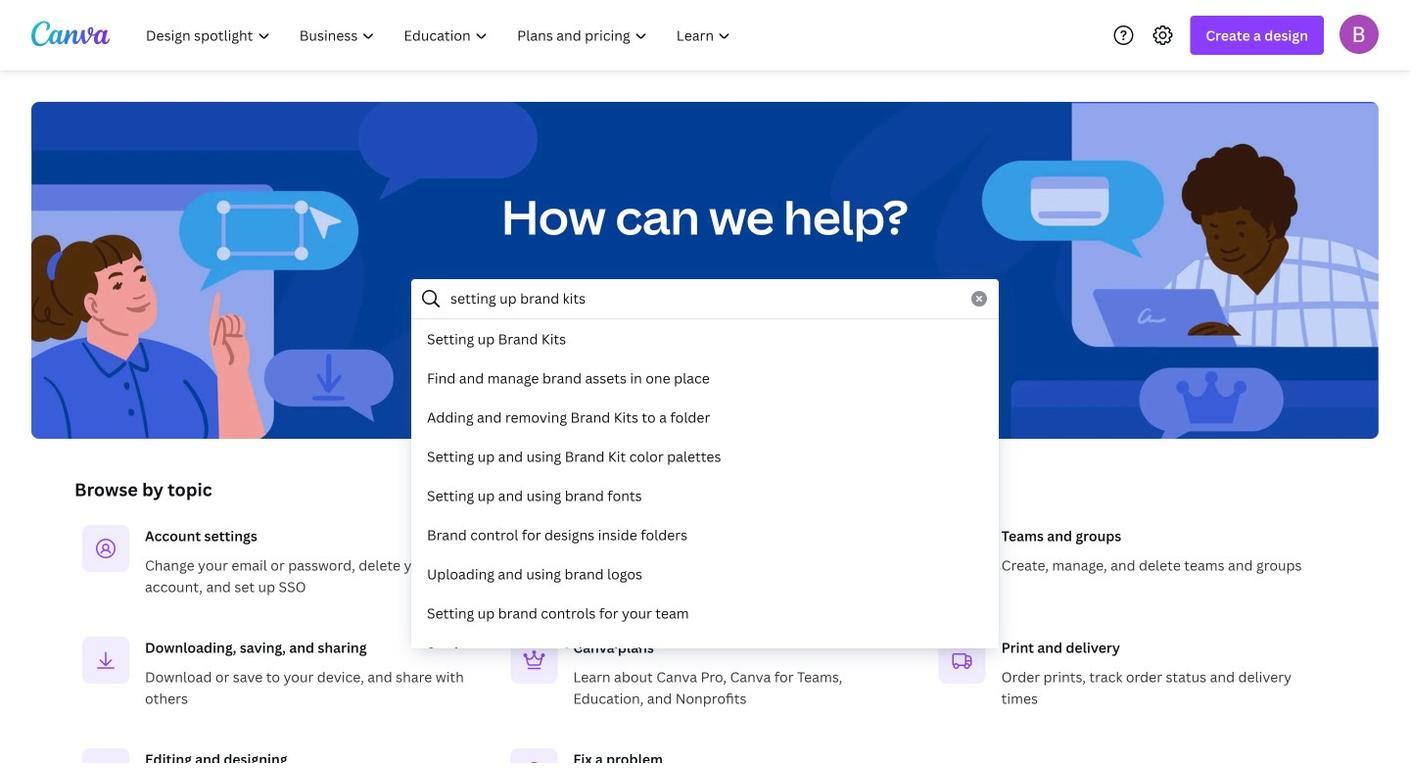 Task type: vqa. For each thing, say whether or not it's contained in the screenshot.
PRO
no



Task type: locate. For each thing, give the bounding box(es) containing it.
list
[[411, 319, 999, 711]]

top level navigation element
[[133, 16, 748, 55]]

bob builder image
[[1340, 14, 1379, 54]]



Task type: describe. For each thing, give the bounding box(es) containing it.
Try "remove background" or "brand kit" search field
[[451, 280, 960, 317]]



